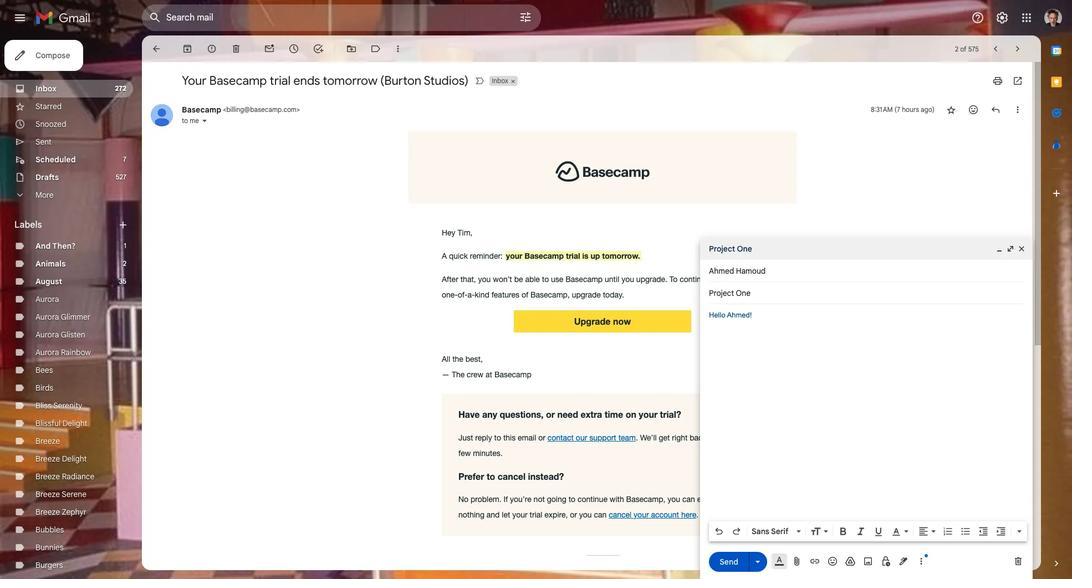 Task type: locate. For each thing, give the bounding box(es) containing it.
1 horizontal spatial trial
[[530, 511, 543, 520]]

3 aurora from the top
[[35, 330, 59, 340]]

1 vertical spatial cancel
[[609, 511, 632, 520]]

delight down serenity
[[63, 419, 87, 429]]

trial left is
[[566, 251, 580, 261]]

0 vertical spatial delight
[[63, 419, 87, 429]]

project
[[709, 244, 735, 254]]

2 inside labels 'navigation'
[[123, 260, 126, 268]]

or
[[546, 409, 555, 420], [539, 433, 546, 442], [570, 511, 577, 520]]

send button
[[709, 552, 749, 572]]

0 horizontal spatial trial
[[270, 73, 291, 88]]

. down the either
[[697, 511, 699, 520]]

of left 575
[[961, 45, 967, 53]]

3 breeze from the top
[[35, 472, 60, 482]]

you left in at right
[[718, 433, 731, 442]]

contact our support team link
[[548, 433, 636, 442]]

basecamp image
[[551, 157, 654, 186]]

snooze image
[[288, 43, 299, 54]]

2 breeze from the top
[[35, 454, 60, 464]]

more formatting options image
[[1014, 526, 1025, 537]]

2 horizontal spatial or
[[570, 511, 577, 520]]

more
[[35, 190, 54, 200]]

our
[[576, 433, 587, 442]]

aurora down aurora glimmer link
[[35, 330, 59, 340]]

breeze for breeze delight
[[35, 454, 60, 464]]

2 down 1
[[123, 260, 126, 268]]

0 horizontal spatial basecamp,
[[531, 291, 570, 300]]

or right the expire,
[[570, 511, 577, 520]]

birds
[[35, 383, 53, 393]]

back
[[690, 433, 707, 442]]

to left "use"
[[542, 275, 549, 284]]

get
[[659, 433, 670, 442]]

aurora glimmer
[[35, 312, 90, 322]]

search mail image
[[145, 8, 165, 28]]

bees
[[35, 365, 53, 375]]

basecamp cell
[[182, 105, 300, 115]]

1 vertical spatial continue
[[578, 495, 608, 504]]

insert emoji ‪(⌘⇧2)‬ image
[[827, 556, 838, 567]]

contact
[[548, 433, 574, 442]]

animals link
[[35, 259, 66, 269]]

continue left with
[[578, 495, 608, 504]]

either
[[697, 495, 717, 504]]

0 vertical spatial .
[[636, 433, 638, 442]]

or right email
[[539, 433, 546, 442]]

let
[[502, 511, 510, 520]]

ahmed hamoud
[[709, 266, 766, 276]]

breeze up bubbles
[[35, 507, 60, 517]]

hello ahmed!
[[709, 311, 752, 319]]

1 vertical spatial can
[[594, 511, 607, 520]]

prefer
[[459, 471, 484, 482]]

a-
[[468, 291, 475, 300]]

your basecamp trial ends tomorrow (burton studios)
[[182, 73, 469, 88]]

1 horizontal spatial inbox
[[492, 77, 509, 85]]

basecamp, up the cancel your account here link
[[626, 495, 666, 504]]

aurora up bees link at the left of the page
[[35, 348, 59, 358]]

0 horizontal spatial 2
[[123, 260, 126, 268]]

cancel up if
[[498, 471, 526, 482]]

delight for breeze delight
[[62, 454, 87, 464]]

basecamp, down "use"
[[531, 291, 570, 300]]

any
[[482, 409, 497, 420]]

breeze zephyr link
[[35, 507, 87, 517]]

labels image
[[370, 43, 382, 54]]

inbox inside button
[[492, 77, 509, 85]]

2 left 575
[[955, 45, 959, 53]]

basecamp up show details image
[[182, 105, 221, 115]]

5 breeze from the top
[[35, 507, 60, 517]]

cancel down with
[[609, 511, 632, 520]]

0 vertical spatial trial
[[270, 73, 291, 88]]

1 vertical spatial of
[[522, 291, 529, 300]]

0 vertical spatial cancel
[[498, 471, 526, 482]]

not starred image
[[946, 104, 957, 115]]

you right the expire,
[[579, 511, 592, 520]]

you
[[478, 275, 491, 284], [622, 275, 634, 284], [718, 433, 731, 442], [668, 495, 681, 504], [579, 511, 592, 520]]

breeze down blissful
[[35, 436, 60, 446]]

.
[[636, 433, 638, 442], [697, 511, 699, 520]]

going
[[547, 495, 567, 504]]

more options image
[[918, 556, 925, 567]]

aurora glimmer link
[[35, 312, 90, 322]]

you right "until"
[[622, 275, 634, 284]]

breeze delight link
[[35, 454, 87, 464]]

2 of 575
[[955, 45, 979, 53]]

basecamp up upgrade
[[566, 275, 603, 284]]

1 vertical spatial trial
[[566, 251, 580, 261]]

able
[[525, 275, 540, 284]]

0 vertical spatial continue
[[680, 275, 710, 284]]

can right the expire,
[[594, 511, 607, 520]]

inbox up starred link
[[35, 84, 57, 94]]

insert photo image
[[863, 556, 874, 567]]

Search mail text field
[[166, 12, 488, 23]]

have
[[459, 409, 480, 420]]

1 horizontal spatial can
[[683, 495, 695, 504]]

0 vertical spatial of
[[961, 45, 967, 53]]

gmail image
[[35, 7, 96, 29]]

8:31 am (7 hours ago)
[[871, 105, 935, 114]]

of down be
[[522, 291, 529, 300]]

aurora for aurora glisten
[[35, 330, 59, 340]]

2 for 2 of 575
[[955, 45, 959, 53]]

delight
[[63, 419, 87, 429], [62, 454, 87, 464]]

more send options image
[[753, 557, 764, 568]]

1 vertical spatial 2
[[123, 260, 126, 268]]

breeze up "breeze zephyr" link
[[35, 490, 60, 500]]

blissful delight
[[35, 419, 87, 429]]

aurora link
[[35, 294, 59, 304]]

advanced search options image
[[515, 6, 537, 28]]

project one dialog
[[700, 238, 1033, 580]]

breeze zephyr
[[35, 507, 87, 517]]

that,
[[461, 275, 476, 284]]

at
[[486, 371, 492, 379]]

basecamp inside after that, you won't be able to use basecamp until you upgrade. to continue     using all the one-of-a-kind features of basecamp, upgrade today.
[[566, 275, 603, 284]]

basecamp, inside after that, you won't be able to use basecamp until you upgrade. to continue     using all the one-of-a-kind features of basecamp, upgrade today.
[[531, 291, 570, 300]]

more email options image
[[393, 43, 404, 54]]

to inside no problem. if you're not going to continue with basecamp, you can either           do nothing and let your trial expire, or you           can
[[569, 495, 576, 504]]

527
[[116, 173, 126, 181]]

0 horizontal spatial the
[[453, 355, 464, 364]]

delight up radiance on the bottom left
[[62, 454, 87, 464]]

newer image
[[990, 43, 1002, 54]]

breeze for breeze radiance
[[35, 472, 60, 482]]

insert link ‪(⌘k)‬ image
[[810, 556, 821, 567]]

need
[[558, 409, 578, 420]]

breeze for breeze link
[[35, 436, 60, 446]]

aurora for aurora glimmer
[[35, 312, 59, 322]]

your right let
[[513, 511, 528, 520]]

1 horizontal spatial 2
[[955, 45, 959, 53]]

support image
[[972, 11, 985, 24]]

inbox inside labels 'navigation'
[[35, 84, 57, 94]]

bunnies
[[35, 543, 64, 553]]

0 horizontal spatial can
[[594, 511, 607, 520]]

0 horizontal spatial inbox
[[35, 84, 57, 94]]

minimize image
[[995, 245, 1004, 253]]

to right prefer
[[487, 471, 495, 482]]

aurora for aurora rainbow
[[35, 348, 59, 358]]

older image
[[1013, 43, 1024, 54]]

inbox for inbox button
[[492, 77, 509, 85]]

to right the going
[[569, 495, 576, 504]]

support
[[590, 433, 617, 442]]

1 horizontal spatial or
[[546, 409, 555, 420]]

sans
[[752, 527, 770, 537]]

1 vertical spatial delight
[[62, 454, 87, 464]]

cancel your account here .
[[609, 511, 699, 520]]

to left me
[[182, 116, 188, 125]]

0 vertical spatial basecamp,
[[531, 291, 570, 300]]

all
[[442, 355, 450, 364]]

breeze down breeze link
[[35, 454, 60, 464]]

0 horizontal spatial of
[[522, 291, 529, 300]]

2 vertical spatial trial
[[530, 511, 543, 520]]

delight for blissful delight
[[63, 419, 87, 429]]

0 horizontal spatial or
[[539, 433, 546, 442]]

tab list
[[1041, 35, 1073, 540]]

prefer to cancel instead?
[[459, 471, 564, 482]]

undo ‪(⌘z)‬ image
[[714, 526, 725, 537]]

all
[[733, 275, 741, 284]]

report spam image
[[206, 43, 217, 54]]

trial down 'not'
[[530, 511, 543, 520]]

to
[[182, 116, 188, 125], [542, 275, 549, 284], [494, 433, 501, 442], [709, 433, 716, 442], [487, 471, 495, 482], [569, 495, 576, 504]]

billing@basecamp.com
[[226, 105, 297, 114]]

upgrade now link
[[514, 311, 692, 333]]

or left need
[[546, 409, 555, 420]]

1 horizontal spatial .
[[697, 511, 699, 520]]

use
[[551, 275, 564, 284]]

0 horizontal spatial .
[[636, 433, 638, 442]]

inbox
[[492, 77, 509, 85], [35, 84, 57, 94]]

labels heading
[[14, 220, 118, 231]]

to right back
[[709, 433, 716, 442]]

1 horizontal spatial basecamp,
[[626, 495, 666, 504]]

2 vertical spatial or
[[570, 511, 577, 520]]

scheduled
[[35, 155, 76, 165]]

a
[[741, 433, 745, 442]]

bunnies link
[[35, 543, 64, 553]]

1 horizontal spatial the
[[743, 275, 754, 284]]

2 aurora from the top
[[35, 312, 59, 322]]

continue right the to
[[680, 275, 710, 284]]

quick
[[449, 252, 468, 261]]

1 vertical spatial basecamp,
[[626, 495, 666, 504]]

breeze delight
[[35, 454, 87, 464]]

to inside after that, you won't be able to use basecamp until you upgrade. to continue     using all the one-of-a-kind features of basecamp, upgrade today.
[[542, 275, 549, 284]]

project one
[[709, 244, 752, 254]]

team
[[619, 433, 636, 442]]

4 breeze from the top
[[35, 490, 60, 500]]

0 horizontal spatial continue
[[578, 495, 608, 504]]

7
[[123, 155, 126, 164]]

you're
[[510, 495, 532, 504]]

basecamp up basecamp cell
[[209, 73, 267, 88]]

glimmer
[[61, 312, 90, 322]]

your
[[182, 73, 207, 88]]

0 vertical spatial or
[[546, 409, 555, 420]]

animals
[[35, 259, 66, 269]]

reminder:
[[470, 252, 503, 261]]

to
[[670, 275, 678, 284]]

bees link
[[35, 365, 53, 375]]

inbox button
[[490, 76, 510, 86]]

me
[[190, 116, 199, 125]]

indent more ‪(⌘])‬ image
[[996, 526, 1007, 537]]

0 vertical spatial the
[[743, 275, 754, 284]]

Message Body text field
[[709, 310, 1024, 519]]

1 breeze from the top
[[35, 436, 60, 446]]

continue
[[680, 275, 710, 284], [578, 495, 608, 504]]

snoozed link
[[35, 119, 66, 129]]

hey tim,
[[442, 229, 473, 238]]

aurora down aurora link
[[35, 312, 59, 322]]

. left we'll
[[636, 433, 638, 442]]

1 vertical spatial the
[[453, 355, 464, 364]]

trial
[[270, 73, 291, 88], [566, 251, 580, 261], [530, 511, 543, 520]]

cancel
[[498, 471, 526, 482], [609, 511, 632, 520]]

tomorrow.
[[602, 251, 640, 261]]

labels
[[14, 220, 42, 231]]

1 vertical spatial or
[[539, 433, 546, 442]]

1 horizontal spatial continue
[[680, 275, 710, 284]]

aurora down august
[[35, 294, 59, 304]]

can up here
[[683, 495, 695, 504]]

insert signature image
[[898, 556, 909, 567]]

inbox right studios)
[[492, 77, 509, 85]]

None search field
[[142, 4, 541, 31]]

4 aurora from the top
[[35, 348, 59, 358]]

0 vertical spatial 2
[[955, 45, 959, 53]]

trial left ends
[[270, 73, 291, 88]]

sent link
[[35, 137, 52, 147]]

1 aurora from the top
[[35, 294, 59, 304]]

breeze up "breeze serene"
[[35, 472, 60, 482]]

move to image
[[346, 43, 357, 54]]

discard draft ‪(⌘⇧d)‬ image
[[1013, 556, 1024, 567]]

aurora rainbow
[[35, 348, 91, 358]]



Task type: describe. For each thing, give the bounding box(es) containing it.
bubbles
[[35, 525, 64, 535]]

—
[[442, 371, 450, 379]]

now
[[613, 316, 631, 327]]

ago)
[[921, 105, 935, 114]]

bold ‪(⌘b)‬ image
[[838, 526, 849, 537]]

(7
[[895, 105, 901, 114]]

time
[[605, 409, 623, 420]]

upgrade
[[572, 291, 601, 300]]

formatting options toolbar
[[709, 522, 1028, 542]]

hamoud
[[736, 266, 766, 276]]

zephyr
[[62, 507, 87, 517]]

studios)
[[424, 73, 469, 88]]

settings image
[[996, 11, 1009, 24]]

2 for 2
[[123, 260, 126, 268]]

problem.
[[471, 495, 502, 504]]

Subject field
[[709, 288, 1024, 299]]

basecamp, inside no problem. if you're not going to continue with basecamp, you can either           do nothing and let your trial expire, or you           can
[[626, 495, 666, 504]]

breeze serene link
[[35, 490, 87, 500]]

>
[[297, 105, 300, 114]]

to inside .           we'll get right back to you in a few minutes.
[[709, 433, 716, 442]]

a
[[442, 252, 447, 261]]

up
[[591, 251, 600, 261]]

continue inside no problem. if you're not going to continue with basecamp, you can either           do nothing and let your trial expire, or you           can
[[578, 495, 608, 504]]

575
[[969, 45, 979, 53]]

compose
[[35, 50, 70, 60]]

all the best,
[[442, 355, 483, 364]]

show details image
[[201, 118, 208, 124]]

and
[[487, 511, 500, 520]]

inbox for the inbox link
[[35, 84, 57, 94]]

trial inside no problem. if you're not going to continue with basecamp, you can either           do nothing and let your trial expire, or you           can
[[530, 511, 543, 520]]

breeze for breeze zephyr
[[35, 507, 60, 517]]

until
[[605, 275, 620, 284]]

ahmed
[[709, 266, 734, 276]]

after
[[442, 275, 459, 284]]

not
[[534, 495, 545, 504]]

delete image
[[231, 43, 242, 54]]

<
[[223, 105, 226, 114]]

toggle confidential mode image
[[881, 556, 892, 567]]

1 horizontal spatial cancel
[[609, 511, 632, 520]]

august link
[[35, 277, 62, 287]]

of inside after that, you won't be able to use basecamp until you upgrade. to continue     using all the one-of-a-kind features of basecamp, upgrade today.
[[522, 291, 529, 300]]

hey
[[442, 229, 456, 238]]

continue inside after that, you won't be able to use basecamp until you upgrade. to continue     using all the one-of-a-kind features of basecamp, upgrade today.
[[680, 275, 710, 284]]

the inside after that, you won't be able to use basecamp until you upgrade. to continue     using all the one-of-a-kind features of basecamp, upgrade today.
[[743, 275, 754, 284]]

this
[[503, 433, 516, 442]]

close image
[[1018, 245, 1026, 253]]

you up the kind on the left bottom
[[478, 275, 491, 284]]

the
[[452, 371, 465, 379]]

email
[[518, 433, 536, 442]]

bulleted list ‪(⌘⇧8)‬ image
[[961, 526, 972, 537]]

indent less ‪(⌘[)‬ image
[[978, 526, 989, 537]]

your up be
[[506, 251, 523, 261]]

minutes.
[[473, 449, 503, 458]]

hours
[[902, 105, 919, 114]]

right
[[672, 433, 688, 442]]

send
[[720, 557, 739, 567]]

main menu image
[[13, 11, 27, 24]]

after that, you won't be able to use basecamp until you upgrade. to continue     using all the one-of-a-kind features of basecamp, upgrade today.
[[442, 275, 754, 300]]

one-
[[442, 291, 458, 300]]

crew
[[467, 371, 484, 379]]

2 horizontal spatial trial
[[566, 251, 580, 261]]

basecamp up able
[[525, 251, 564, 261]]

35
[[119, 277, 126, 286]]

no
[[459, 495, 469, 504]]

using
[[712, 275, 731, 284]]

rainbow
[[61, 348, 91, 358]]

1 vertical spatial .
[[697, 511, 699, 520]]

272
[[115, 84, 126, 93]]

then?
[[52, 241, 76, 251]]

with
[[610, 495, 624, 504]]

Not starred checkbox
[[946, 104, 957, 115]]

radiance
[[62, 472, 94, 482]]

aurora for aurora link
[[35, 294, 59, 304]]

sans serif
[[752, 527, 789, 537]]

be
[[514, 275, 523, 284]]

in
[[733, 433, 739, 442]]

numbered list ‪(⌘⇧7)‬ image
[[943, 526, 954, 537]]

nothing
[[459, 511, 485, 520]]

or inside no problem. if you're not going to continue with basecamp, you can either           do nothing and let your trial expire, or you           can
[[570, 511, 577, 520]]

insert files using drive image
[[845, 556, 856, 567]]

you inside .           we'll get right back to you in a few minutes.
[[718, 433, 731, 442]]

redo ‪(⌘y)‬ image
[[731, 526, 743, 537]]

your left account
[[634, 511, 649, 520]]

0 vertical spatial can
[[683, 495, 695, 504]]

back to inbox image
[[151, 43, 162, 54]]

breeze for breeze serene
[[35, 490, 60, 500]]

kind
[[475, 291, 490, 300]]

snoozed
[[35, 119, 66, 129]]

instead?
[[528, 471, 564, 482]]

basecamp right at
[[495, 371, 532, 379]]

ends
[[293, 73, 320, 88]]

archive image
[[182, 43, 193, 54]]

and then?
[[35, 241, 76, 251]]

just
[[459, 433, 473, 442]]

bliss serenity
[[35, 401, 82, 411]]

italic ‪(⌘i)‬ image
[[856, 526, 867, 537]]

8:31 am (7 hours ago) cell
[[871, 104, 935, 115]]

. inside .           we'll get right back to you in a few minutes.
[[636, 433, 638, 442]]

underline ‪(⌘u)‬ image
[[873, 527, 885, 538]]

aurora rainbow link
[[35, 348, 91, 358]]

serene
[[62, 490, 87, 500]]

if
[[504, 495, 508, 504]]

inbox link
[[35, 84, 57, 94]]

.           we'll get right back to you in a few minutes.
[[459, 433, 745, 458]]

reply
[[475, 433, 492, 442]]

one
[[737, 244, 752, 254]]

0 horizontal spatial cancel
[[498, 471, 526, 482]]

tim,
[[458, 229, 473, 238]]

sans serif option
[[750, 526, 795, 537]]

starred
[[35, 101, 62, 111]]

compose button
[[4, 40, 83, 71]]

drafts link
[[35, 172, 59, 182]]

bubbles link
[[35, 525, 64, 535]]

of-
[[458, 291, 468, 300]]

sent
[[35, 137, 52, 147]]

your inside no problem. if you're not going to continue with basecamp, you can either           do nothing and let your trial expire, or you           can
[[513, 511, 528, 520]]

bliss
[[35, 401, 52, 411]]

upgrade.
[[637, 275, 668, 284]]

to me
[[182, 116, 199, 125]]

you up account
[[668, 495, 681, 504]]

attach files image
[[792, 556, 803, 567]]

burgers link
[[35, 561, 63, 571]]

add to tasks image
[[313, 43, 324, 54]]

no problem. if you're not going to continue with basecamp, you can either           do nothing and let your trial expire, or you           can
[[459, 495, 728, 520]]

upgrade now
[[574, 316, 631, 327]]

pop out image
[[1007, 245, 1015, 253]]

1 horizontal spatial of
[[961, 45, 967, 53]]

blissful delight link
[[35, 419, 87, 429]]

starred link
[[35, 101, 62, 111]]

features
[[492, 291, 520, 300]]

serif
[[771, 527, 789, 537]]

labels navigation
[[0, 35, 142, 580]]

1
[[124, 242, 126, 250]]

to left this
[[494, 433, 501, 442]]

your right on
[[639, 409, 658, 420]]



Task type: vqa. For each thing, say whether or not it's contained in the screenshot.
from
no



